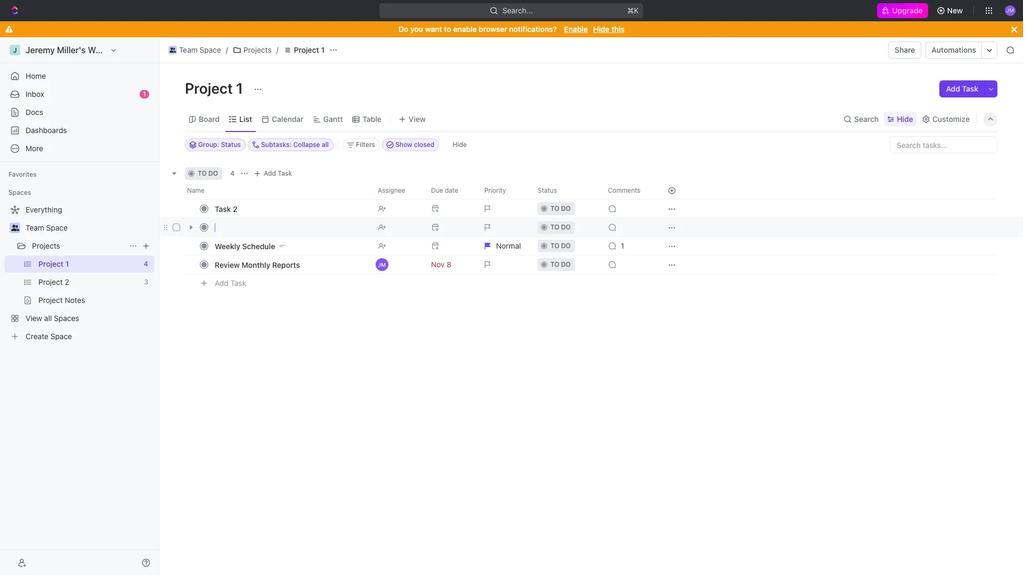 Task type: vqa. For each thing, say whether or not it's contained in the screenshot.
the folder button
no



Task type: describe. For each thing, give the bounding box(es) containing it.
1 vertical spatial add
[[264, 169, 276, 177]]

workspace
[[88, 45, 132, 55]]

inbox
[[26, 90, 44, 99]]

do for review monthly reports link
[[561, 261, 571, 269]]

want
[[425, 25, 442, 34]]

gantt
[[323, 114, 343, 123]]

2 for ‎task 2
[[233, 204, 237, 213]]

hide inside button
[[453, 141, 467, 149]]

favorites button
[[4, 168, 41, 181]]

assignee button
[[371, 182, 425, 199]]

do for "weekly schedule" link
[[561, 242, 571, 250]]

group:
[[198, 141, 219, 149]]

spaces inside tree
[[54, 314, 79, 323]]

team inside the sidebar "navigation"
[[26, 223, 44, 232]]

share button
[[888, 42, 922, 59]]

2 vertical spatial add
[[215, 279, 228, 288]]

subtasks:
[[261, 141, 292, 149]]

0 vertical spatial jm button
[[1002, 2, 1019, 19]]

to do for "weekly schedule" link
[[550, 242, 571, 250]]

projects inside tree
[[32, 241, 60, 250]]

hide button
[[448, 139, 471, 151]]

show
[[395, 141, 412, 149]]

Search tasks... text field
[[890, 137, 997, 153]]

review monthly reports link
[[212, 257, 369, 273]]

board link
[[197, 112, 220, 127]]

priority button
[[478, 182, 531, 199]]

0 horizontal spatial jm button
[[371, 255, 425, 274]]

search button
[[840, 112, 882, 127]]

1 horizontal spatial team space link
[[166, 44, 224, 56]]

project notes link
[[38, 292, 152, 309]]

2 for project 2
[[65, 278, 69, 287]]

create space
[[26, 332, 72, 341]]

2 vertical spatial add task button
[[210, 277, 250, 290]]

date
[[445, 187, 458, 194]]

home
[[26, 71, 46, 80]]

j
[[13, 46, 17, 54]]

weekly
[[215, 242, 240, 251]]

jm for topmost 'jm' dropdown button
[[1006, 7, 1014, 13]]

table link
[[360, 112, 381, 127]]

jm for the left 'jm' dropdown button
[[378, 262, 386, 268]]

to do button for ‎task 2 link in the top of the page
[[531, 199, 602, 218]]

calendar
[[272, 114, 304, 123]]

name button
[[185, 182, 371, 199]]

create
[[26, 332, 48, 341]]

create space link
[[4, 328, 152, 345]]

jeremy
[[26, 45, 55, 55]]

2 / from the left
[[276, 45, 279, 54]]

‎task 2 link
[[212, 201, 369, 217]]

add task for top add task "button"
[[946, 84, 978, 93]]

list
[[239, 114, 252, 123]]

0 vertical spatial add task button
[[940, 80, 985, 98]]

notes
[[65, 296, 85, 305]]

1 vertical spatial projects link
[[32, 238, 125, 255]]

share
[[895, 45, 915, 54]]

comments
[[608, 187, 640, 194]]

2 horizontal spatial project 1
[[294, 45, 325, 54]]

customize button
[[919, 112, 973, 127]]

due
[[431, 187, 443, 194]]

to do button for review monthly reports link
[[531, 255, 602, 274]]

0 vertical spatial space
[[200, 45, 221, 54]]

project notes
[[38, 296, 85, 305]]

docs link
[[4, 104, 155, 121]]

0 vertical spatial projects link
[[230, 44, 274, 56]]

user group image inside the sidebar "navigation"
[[11, 225, 19, 231]]

jeremy miller's workspace
[[26, 45, 132, 55]]

sidebar navigation
[[0, 37, 161, 575]]

favorites
[[9, 171, 37, 179]]

customize
[[932, 114, 970, 123]]

0 vertical spatial hide
[[593, 25, 610, 34]]

all inside tree
[[44, 314, 52, 323]]

0 vertical spatial user group image
[[169, 47, 176, 53]]

0 vertical spatial 4
[[230, 169, 234, 177]]

miller's
[[57, 45, 86, 55]]

filters
[[356, 141, 375, 149]]

browser
[[479, 25, 507, 34]]

review monthly reports
[[215, 260, 300, 269]]

docs
[[26, 108, 43, 117]]

dashboards
[[26, 126, 67, 135]]

more
[[26, 144, 43, 153]]

due date button
[[425, 182, 478, 199]]

you
[[410, 25, 423, 34]]

1 horizontal spatial team space
[[179, 45, 221, 54]]

task for the bottom add task "button"
[[230, 279, 246, 288]]

to do for review monthly reports link
[[550, 261, 571, 269]]

new
[[947, 6, 963, 15]]

everything link
[[4, 201, 152, 218]]

new button
[[932, 2, 969, 19]]

team space inside the sidebar "navigation"
[[26, 223, 68, 232]]

1 horizontal spatial team
[[179, 45, 198, 54]]

reports
[[272, 260, 300, 269]]

show closed button
[[382, 139, 439, 151]]

team space link inside the sidebar "navigation"
[[26, 220, 152, 237]]

normal
[[496, 241, 521, 250]]

show closed
[[395, 141, 434, 149]]

1 vertical spatial project 1 link
[[38, 256, 140, 273]]

review
[[215, 260, 240, 269]]

0 vertical spatial status
[[221, 141, 241, 149]]

to for ‎task 2 link in the top of the page to do dropdown button
[[550, 205, 559, 213]]



Task type: locate. For each thing, give the bounding box(es) containing it.
0 horizontal spatial team space link
[[26, 220, 152, 237]]

0 vertical spatial all
[[322, 141, 329, 149]]

2 horizontal spatial hide
[[897, 114, 913, 123]]

2
[[233, 204, 237, 213], [65, 278, 69, 287]]

assignee
[[378, 187, 405, 194]]

task down review
[[230, 279, 246, 288]]

0 horizontal spatial spaces
[[9, 189, 31, 197]]

do for ‎task 2 link in the top of the page
[[561, 205, 571, 213]]

3
[[144, 278, 148, 286]]

0 vertical spatial projects
[[243, 45, 272, 54]]

search...
[[503, 6, 533, 15]]

4
[[230, 169, 234, 177], [144, 260, 148, 268]]

board
[[199, 114, 220, 123]]

do
[[399, 25, 408, 34]]

1 horizontal spatial /
[[276, 45, 279, 54]]

1 vertical spatial add task button
[[251, 167, 296, 180]]

notifications?
[[509, 25, 557, 34]]

0 horizontal spatial projects link
[[32, 238, 125, 255]]

1 inside tree
[[65, 260, 69, 269]]

list link
[[237, 112, 252, 127]]

1 inside dropdown button
[[621, 241, 624, 250]]

1 vertical spatial 2
[[65, 278, 69, 287]]

to do for ‎task 2 link in the top of the page
[[550, 205, 571, 213]]

add up name dropdown button
[[264, 169, 276, 177]]

due date
[[431, 187, 458, 194]]

view
[[409, 114, 426, 123], [26, 314, 42, 323]]

2 vertical spatial space
[[50, 332, 72, 341]]

status inside dropdown button
[[538, 187, 557, 194]]

more button
[[4, 140, 155, 157]]

⌘k
[[628, 6, 639, 15]]

jeremy miller's workspace, , element
[[10, 45, 20, 55]]

0 horizontal spatial team
[[26, 223, 44, 232]]

2 to do button from the top
[[531, 218, 602, 237]]

0 horizontal spatial projects
[[32, 241, 60, 250]]

status button
[[531, 182, 602, 199]]

0 horizontal spatial add task button
[[210, 277, 250, 290]]

view button
[[395, 112, 429, 127]]

1 horizontal spatial all
[[322, 141, 329, 149]]

None text field
[[209, 220, 369, 235]]

2 vertical spatial add task
[[215, 279, 246, 288]]

add task button up name dropdown button
[[251, 167, 296, 180]]

gantt link
[[321, 112, 343, 127]]

1 vertical spatial team space
[[26, 223, 68, 232]]

0 vertical spatial team
[[179, 45, 198, 54]]

task for top add task "button"
[[962, 84, 978, 93]]

1 horizontal spatial project 1 link
[[281, 44, 327, 56]]

2 horizontal spatial add
[[946, 84, 960, 93]]

projects link
[[230, 44, 274, 56], [32, 238, 125, 255]]

schedule
[[242, 242, 275, 251]]

1 horizontal spatial projects
[[243, 45, 272, 54]]

1 to do button from the top
[[531, 199, 602, 218]]

project 2
[[38, 278, 69, 287]]

0 horizontal spatial project 1
[[38, 260, 69, 269]]

1 vertical spatial space
[[46, 223, 68, 232]]

all up create space
[[44, 314, 52, 323]]

3 to do button from the top
[[531, 237, 602, 256]]

to for second to do dropdown button
[[550, 223, 559, 231]]

4 to do button from the top
[[531, 255, 602, 274]]

team space link
[[166, 44, 224, 56], [26, 220, 152, 237]]

automations
[[932, 45, 976, 54]]

1 horizontal spatial project 1
[[185, 79, 246, 97]]

comments button
[[602, 182, 655, 199]]

filters button
[[343, 139, 380, 151]]

1 vertical spatial status
[[538, 187, 557, 194]]

0 vertical spatial team space
[[179, 45, 221, 54]]

2 up project notes
[[65, 278, 69, 287]]

user group image
[[169, 47, 176, 53], [11, 225, 19, 231]]

project 1 inside tree
[[38, 260, 69, 269]]

0 vertical spatial team space link
[[166, 44, 224, 56]]

collapse
[[293, 141, 320, 149]]

add task
[[946, 84, 978, 93], [264, 169, 292, 177], [215, 279, 246, 288]]

enable
[[564, 25, 588, 34]]

enable
[[453, 25, 477, 34]]

1 horizontal spatial jm button
[[1002, 2, 1019, 19]]

1 vertical spatial all
[[44, 314, 52, 323]]

0 horizontal spatial 2
[[65, 278, 69, 287]]

to for "weekly schedule" link to do dropdown button
[[550, 242, 559, 250]]

hide
[[593, 25, 610, 34], [897, 114, 913, 123], [453, 141, 467, 149]]

2 vertical spatial project 1
[[38, 260, 69, 269]]

0 horizontal spatial hide
[[453, 141, 467, 149]]

1 vertical spatial jm button
[[371, 255, 425, 274]]

‎task
[[215, 204, 231, 213]]

0 vertical spatial jm
[[1006, 7, 1014, 13]]

upgrade
[[892, 6, 923, 15]]

2 vertical spatial task
[[230, 279, 246, 288]]

hide left this
[[593, 25, 610, 34]]

4 down group: status
[[230, 169, 234, 177]]

0 vertical spatial task
[[962, 84, 978, 93]]

add task down review
[[215, 279, 246, 288]]

monthly
[[242, 260, 270, 269]]

0 vertical spatial 2
[[233, 204, 237, 213]]

1 vertical spatial 4
[[144, 260, 148, 268]]

‎task 2
[[215, 204, 237, 213]]

project
[[294, 45, 319, 54], [185, 79, 233, 97], [38, 260, 63, 269], [38, 278, 63, 287], [38, 296, 63, 305]]

2 vertical spatial hide
[[453, 141, 467, 149]]

add down review
[[215, 279, 228, 288]]

2 horizontal spatial add task button
[[940, 80, 985, 98]]

0 vertical spatial project 1
[[294, 45, 325, 54]]

1 horizontal spatial spaces
[[54, 314, 79, 323]]

2 horizontal spatial task
[[962, 84, 978, 93]]

0 horizontal spatial 4
[[144, 260, 148, 268]]

2 right ‎task
[[233, 204, 237, 213]]

0 horizontal spatial all
[[44, 314, 52, 323]]

1 vertical spatial team space link
[[26, 220, 152, 237]]

1 button
[[602, 237, 655, 256]]

everything
[[26, 205, 62, 214]]

1 horizontal spatial add task button
[[251, 167, 296, 180]]

0 horizontal spatial add task
[[215, 279, 246, 288]]

spaces down favorites button
[[9, 189, 31, 197]]

status
[[221, 141, 241, 149], [538, 187, 557, 194]]

upgrade link
[[877, 3, 928, 18]]

home link
[[4, 68, 155, 85]]

normal button
[[478, 237, 531, 256]]

search
[[854, 114, 879, 123]]

1 vertical spatial project 1
[[185, 79, 246, 97]]

do you want to enable browser notifications? enable hide this
[[399, 25, 624, 34]]

0 horizontal spatial team space
[[26, 223, 68, 232]]

2 inside the sidebar "navigation"
[[65, 278, 69, 287]]

1 horizontal spatial add
[[264, 169, 276, 177]]

project 1 link
[[281, 44, 327, 56], [38, 256, 140, 273]]

hide button
[[884, 112, 916, 127]]

view all spaces link
[[4, 310, 152, 327]]

1 horizontal spatial 4
[[230, 169, 234, 177]]

1 horizontal spatial projects link
[[230, 44, 274, 56]]

spaces down project notes
[[54, 314, 79, 323]]

add task button up customize
[[940, 80, 985, 98]]

status right group:
[[221, 141, 241, 149]]

status right priority dropdown button
[[538, 187, 557, 194]]

1 horizontal spatial 2
[[233, 204, 237, 213]]

add
[[946, 84, 960, 93], [264, 169, 276, 177], [215, 279, 228, 288]]

project 2 link
[[38, 274, 140, 291]]

add task button down review
[[210, 277, 250, 290]]

1 horizontal spatial status
[[538, 187, 557, 194]]

hide inside dropdown button
[[897, 114, 913, 123]]

1 horizontal spatial view
[[409, 114, 426, 123]]

0 horizontal spatial task
[[230, 279, 246, 288]]

view up 'show closed'
[[409, 114, 426, 123]]

view inside button
[[409, 114, 426, 123]]

view for view
[[409, 114, 426, 123]]

spaces
[[9, 189, 31, 197], [54, 314, 79, 323]]

view up create
[[26, 314, 42, 323]]

team
[[179, 45, 198, 54], [26, 223, 44, 232]]

projects
[[243, 45, 272, 54], [32, 241, 60, 250]]

0 horizontal spatial jm
[[378, 262, 386, 268]]

tree
[[4, 201, 155, 345]]

this
[[611, 25, 624, 34]]

2 horizontal spatial add task
[[946, 84, 978, 93]]

group: status
[[198, 141, 241, 149]]

1 vertical spatial task
[[278, 169, 292, 177]]

0 vertical spatial add task
[[946, 84, 978, 93]]

0 vertical spatial view
[[409, 114, 426, 123]]

calendar link
[[270, 112, 304, 127]]

task up customize
[[962, 84, 978, 93]]

view for view all spaces
[[26, 314, 42, 323]]

1 horizontal spatial task
[[278, 169, 292, 177]]

space
[[200, 45, 221, 54], [46, 223, 68, 232], [50, 332, 72, 341]]

view inside the sidebar "navigation"
[[26, 314, 42, 323]]

add task for the bottom add task "button"
[[215, 279, 246, 288]]

0 horizontal spatial /
[[226, 45, 228, 54]]

0 vertical spatial project 1 link
[[281, 44, 327, 56]]

all right the collapse
[[322, 141, 329, 149]]

automations button
[[926, 42, 982, 58]]

1 vertical spatial view
[[26, 314, 42, 323]]

to do button
[[531, 199, 602, 218], [531, 218, 602, 237], [531, 237, 602, 256], [531, 255, 602, 274]]

weekly schedule link
[[212, 238, 369, 254]]

0 vertical spatial spaces
[[9, 189, 31, 197]]

1 vertical spatial hide
[[897, 114, 913, 123]]

4 inside the sidebar "navigation"
[[144, 260, 148, 268]]

0 horizontal spatial user group image
[[11, 225, 19, 231]]

view button
[[395, 107, 429, 132]]

task up name dropdown button
[[278, 169, 292, 177]]

1 vertical spatial add task
[[264, 169, 292, 177]]

add up customize
[[946, 84, 960, 93]]

jm
[[1006, 7, 1014, 13], [378, 262, 386, 268]]

add task up name dropdown button
[[264, 169, 292, 177]]

1 vertical spatial team
[[26, 223, 44, 232]]

1 horizontal spatial hide
[[593, 25, 610, 34]]

1 vertical spatial projects
[[32, 241, 60, 250]]

1 horizontal spatial jm
[[1006, 7, 1014, 13]]

hide right closed
[[453, 141, 467, 149]]

0 vertical spatial add
[[946, 84, 960, 93]]

hide right 'search'
[[897, 114, 913, 123]]

0 horizontal spatial project 1 link
[[38, 256, 140, 273]]

1 vertical spatial spaces
[[54, 314, 79, 323]]

0 horizontal spatial status
[[221, 141, 241, 149]]

weekly schedule
[[215, 242, 275, 251]]

1 vertical spatial jm
[[378, 262, 386, 268]]

to
[[444, 25, 451, 34], [198, 169, 207, 177], [550, 205, 559, 213], [550, 223, 559, 231], [550, 242, 559, 250], [550, 261, 559, 269]]

table
[[363, 114, 381, 123]]

project 1
[[294, 45, 325, 54], [185, 79, 246, 97], [38, 260, 69, 269]]

0 horizontal spatial add
[[215, 279, 228, 288]]

4 up 3
[[144, 260, 148, 268]]

closed
[[414, 141, 434, 149]]

tree containing everything
[[4, 201, 155, 345]]

1 vertical spatial user group image
[[11, 225, 19, 231]]

1 / from the left
[[226, 45, 228, 54]]

priority
[[484, 187, 506, 194]]

add task up customize
[[946, 84, 978, 93]]

to for to do dropdown button for review monthly reports link
[[550, 261, 559, 269]]

name
[[187, 187, 205, 194]]

1 horizontal spatial user group image
[[169, 47, 176, 53]]

add task button
[[940, 80, 985, 98], [251, 167, 296, 180], [210, 277, 250, 290]]

subtasks: collapse all
[[261, 141, 329, 149]]

1 horizontal spatial add task
[[264, 169, 292, 177]]

tree inside the sidebar "navigation"
[[4, 201, 155, 345]]

to do button for "weekly schedule" link
[[531, 237, 602, 256]]



